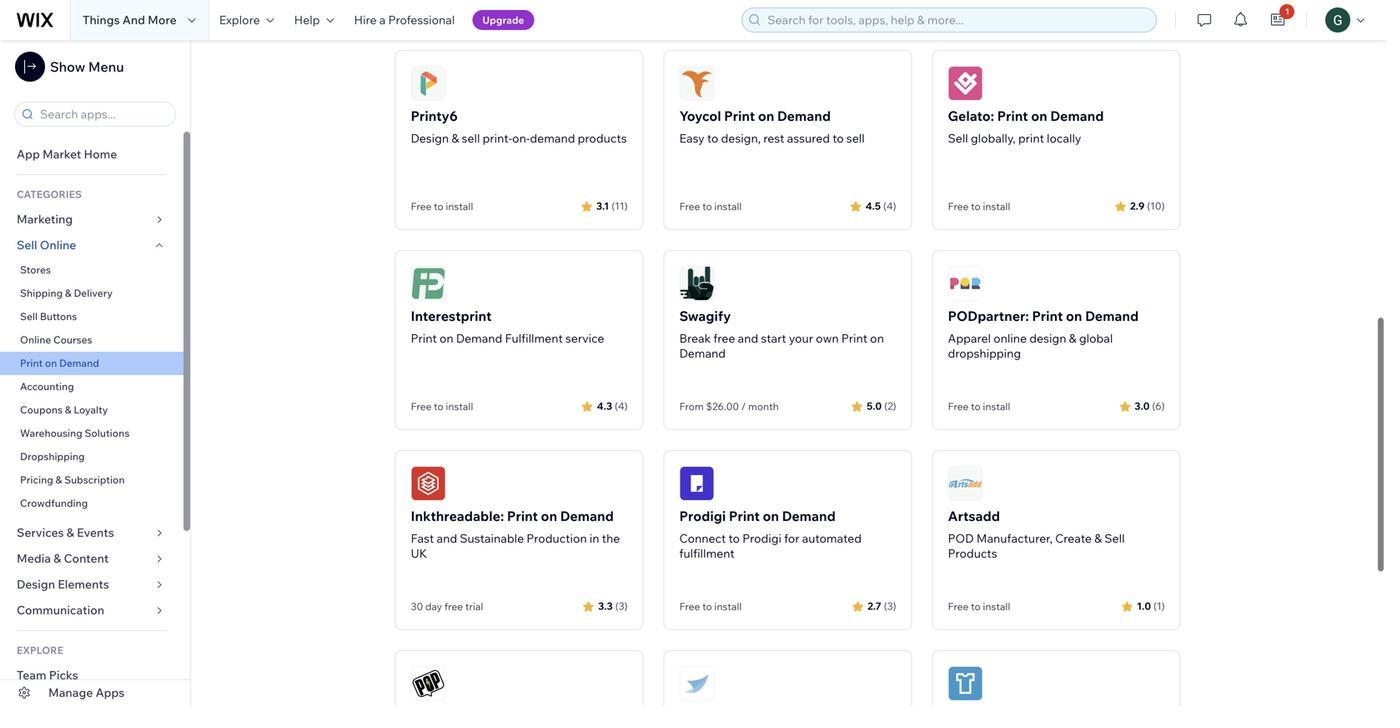Task type: locate. For each thing, give the bounding box(es) containing it.
interestprint logo image
[[411, 266, 446, 301]]

sell right create
[[1105, 532, 1125, 546]]

demand up for
[[783, 508, 836, 525]]

service
[[566, 331, 605, 346]]

print inside inkthreadable: print on demand fast and sustainable production in the uk
[[507, 508, 538, 525]]

print up accounting
[[20, 357, 43, 370]]

install for printy6
[[446, 200, 473, 213]]

1 vertical spatial prodigi
[[743, 532, 782, 546]]

free to install down globally,
[[948, 200, 1011, 213]]

$26.00
[[706, 401, 740, 413]]

0 vertical spatial prodigi
[[680, 508, 726, 525]]

design
[[411, 131, 449, 146], [17, 578, 55, 592]]

fulfillment
[[680, 547, 735, 561]]

install down dropshipping
[[983, 401, 1011, 413]]

0 horizontal spatial prodigi
[[680, 508, 726, 525]]

(4) for interestprint
[[615, 400, 628, 413]]

demand down courses
[[59, 357, 99, 370]]

free up inkthreadable: print on demand logo
[[411, 401, 432, 413]]

1 sell from the left
[[462, 131, 480, 146]]

free to install for printy6
[[411, 200, 473, 213]]

0 horizontal spatial sell
[[462, 131, 480, 146]]

podpartner: print on demand logo image
[[948, 266, 984, 301]]

demand for podpartner: print on demand
[[1086, 308, 1139, 325]]

design down media
[[17, 578, 55, 592]]

demand for prodigi print on demand
[[783, 508, 836, 525]]

0 horizontal spatial (4)
[[615, 400, 628, 413]]

crowdfunding link
[[0, 492, 184, 516]]

demand down interestprint
[[456, 331, 503, 346]]

demand up assured
[[778, 108, 831, 124]]

gelato:
[[948, 108, 995, 124]]

and inside inkthreadable: print on demand fast and sustainable production in the uk
[[437, 532, 457, 546]]

interestprint print on demand fulfillment service
[[411, 308, 605, 346]]

prodigi
[[680, 508, 726, 525], [743, 532, 782, 546]]

accounting link
[[0, 376, 184, 399]]

to up interestprint logo
[[434, 200, 444, 213]]

warehousing solutions
[[20, 427, 130, 440]]

communication
[[17, 603, 107, 618]]

(1)
[[1154, 600, 1165, 613]]

free to install down fulfillment
[[680, 601, 742, 613]]

demand inside interestprint print on demand fulfillment service
[[456, 331, 503, 346]]

free for printy6
[[411, 200, 432, 213]]

print for yoycol print on demand
[[725, 108, 755, 124]]

& right create
[[1095, 532, 1103, 546]]

free right 4.5 (4)
[[948, 200, 969, 213]]

print inside interestprint print on demand fulfillment service
[[411, 331, 437, 346]]

print inside gelato: print on demand sell globally, print locally
[[998, 108, 1029, 124]]

pod
[[948, 532, 974, 546]]

prodigi left for
[[743, 532, 782, 546]]

on inside gelato: print on demand sell globally, print locally
[[1032, 108, 1048, 124]]

print on demand link
[[0, 352, 184, 376]]

yoycol print on demand easy to design, rest assured to sell
[[680, 108, 865, 146]]

3.0 (6)
[[1135, 400, 1165, 413]]

show menu
[[50, 58, 124, 75]]

0 vertical spatial online
[[40, 238, 76, 252]]

1 vertical spatial design
[[17, 578, 55, 592]]

1 button
[[1260, 0, 1297, 40]]

demand inside swagify break free and start your own print on demand
[[680, 346, 726, 361]]

pricing
[[20, 474, 53, 487]]

to right easy
[[708, 131, 719, 146]]

demand for inkthreadable: print on demand
[[561, 508, 614, 525]]

& down printy6
[[452, 131, 459, 146]]

uk
[[411, 547, 428, 561]]

on inside podpartner: print on demand apparel online design & global dropshipping
[[1067, 308, 1083, 325]]

install down "products"
[[983, 601, 1011, 613]]

free down fulfillment
[[680, 601, 701, 613]]

on for prodigi print on demand
[[763, 508, 780, 525]]

bookvault logo image
[[680, 667, 715, 702]]

sell online link
[[0, 233, 184, 259]]

on inside interestprint print on demand fulfillment service
[[440, 331, 454, 346]]

artsadd pod manufacturer, create & sell products
[[948, 508, 1125, 561]]

global
[[1080, 331, 1114, 346]]

on for yoycol print on demand
[[758, 108, 775, 124]]

to for prodigi print on demand
[[703, 601, 712, 613]]

print inside print on demand link
[[20, 357, 43, 370]]

install for yoycol
[[715, 200, 742, 213]]

1 (3) from the left
[[616, 600, 628, 613]]

print up print
[[998, 108, 1029, 124]]

& left "events"
[[67, 526, 74, 540]]

subscription
[[64, 474, 125, 487]]

to down easy
[[703, 200, 712, 213]]

sell up stores
[[17, 238, 37, 252]]

5.0 (2)
[[867, 400, 897, 413]]

buttons
[[40, 310, 77, 323]]

sell inside artsadd pod manufacturer, create & sell products
[[1105, 532, 1125, 546]]

to up inkthreadable: print on demand logo
[[434, 401, 444, 413]]

products
[[948, 547, 998, 561]]

sell left print-
[[462, 131, 480, 146]]

free for artsadd
[[948, 601, 969, 613]]

printy6 logo image
[[411, 66, 446, 101]]

design down printy6
[[411, 131, 449, 146]]

on inside the prodigi print on demand connect to prodigi for automated fulfillment
[[763, 508, 780, 525]]

demand inside podpartner: print on demand apparel online design & global dropshipping
[[1086, 308, 1139, 325]]

explore
[[219, 13, 260, 27]]

(3) for prodigi print on demand
[[884, 600, 897, 613]]

dropshipping
[[948, 346, 1022, 361]]

free to install up inkthreadable: print on demand logo
[[411, 401, 473, 413]]

free to install for interestprint
[[411, 401, 473, 413]]

0 horizontal spatial and
[[437, 532, 457, 546]]

home
[[84, 147, 117, 161]]

on for interestprint
[[440, 331, 454, 346]]

globally,
[[971, 131, 1016, 146]]

demand up in
[[561, 508, 614, 525]]

explore
[[17, 645, 63, 657]]

online down sell buttons
[[20, 334, 51, 346]]

free down "products"
[[948, 601, 969, 613]]

& right pricing on the left bottom of the page
[[55, 474, 62, 487]]

0 horizontal spatial free
[[445, 601, 463, 613]]

print inside the prodigi print on demand connect to prodigi for automated fulfillment
[[729, 508, 760, 525]]

elements
[[58, 578, 109, 592]]

&
[[452, 131, 459, 146], [65, 287, 72, 300], [1070, 331, 1077, 346], [65, 404, 71, 416], [55, 474, 62, 487], [67, 526, 74, 540], [1095, 532, 1103, 546], [54, 552, 61, 566]]

1 horizontal spatial sell
[[847, 131, 865, 146]]

assured
[[788, 131, 830, 146]]

demand inside inkthreadable: print on demand fast and sustainable production in the uk
[[561, 508, 614, 525]]

rest
[[764, 131, 785, 146]]

coupons
[[20, 404, 63, 416]]

free to install down "products"
[[948, 601, 1011, 613]]

& inside 'link'
[[55, 474, 62, 487]]

podpartner:
[[948, 308, 1030, 325]]

design
[[1030, 331, 1067, 346]]

to down dropshipping
[[972, 401, 981, 413]]

to inside the prodigi print on demand connect to prodigi for automated fulfillment
[[729, 532, 740, 546]]

on inside yoycol print on demand easy to design, rest assured to sell
[[758, 108, 775, 124]]

print up fulfillment
[[729, 508, 760, 525]]

3.1
[[597, 200, 609, 212]]

shirtee logo image
[[948, 667, 984, 702]]

demand inside gelato: print on demand sell globally, print locally
[[1051, 108, 1105, 124]]

gelato: print on demand logo image
[[948, 66, 984, 101]]

free to install down dropshipping
[[948, 401, 1011, 413]]

1 horizontal spatial design
[[411, 131, 449, 146]]

print up design
[[1033, 308, 1064, 325]]

print inside podpartner: print on demand apparel online design & global dropshipping
[[1033, 308, 1064, 325]]

(4) right the 4.5
[[884, 200, 897, 212]]

1 horizontal spatial free
[[714, 331, 736, 346]]

demand for gelato: print on demand
[[1051, 108, 1105, 124]]

1 horizontal spatial (3)
[[884, 600, 897, 613]]

1 horizontal spatial and
[[738, 331, 759, 346]]

0 horizontal spatial (3)
[[616, 600, 628, 613]]

(3) right 3.3
[[616, 600, 628, 613]]

demand for interestprint
[[456, 331, 503, 346]]

print
[[725, 108, 755, 124], [998, 108, 1029, 124], [1033, 308, 1064, 325], [411, 331, 437, 346], [842, 331, 868, 346], [20, 357, 43, 370], [507, 508, 538, 525], [729, 508, 760, 525]]

to down globally,
[[972, 200, 981, 213]]

services
[[17, 526, 64, 540]]

0 vertical spatial and
[[738, 331, 759, 346]]

to down fulfillment
[[703, 601, 712, 613]]

categories
[[17, 188, 82, 201]]

30
[[411, 601, 423, 613]]

sell inside gelato: print on demand sell globally, print locally
[[948, 131, 969, 146]]

2.7
[[868, 600, 882, 613]]

(4) right 4.3
[[615, 400, 628, 413]]

manage
[[48, 686, 93, 701]]

delivery
[[74, 287, 113, 300]]

pricing & subscription link
[[0, 469, 184, 492]]

free for podpartner:
[[948, 401, 969, 413]]

to down "products"
[[972, 601, 981, 613]]

free
[[714, 331, 736, 346], [445, 601, 463, 613]]

swagify
[[680, 308, 731, 325]]

to for podpartner: print on demand
[[972, 401, 981, 413]]

sell buttons link
[[0, 305, 184, 329]]

print up the design, at right
[[725, 108, 755, 124]]

print up sustainable
[[507, 508, 538, 525]]

sell down the gelato:
[[948, 131, 969, 146]]

2.9 (10)
[[1131, 200, 1165, 212]]

to for yoycol print on demand
[[703, 200, 712, 213]]

0 horizontal spatial design
[[17, 578, 55, 592]]

print down interestprint
[[411, 331, 437, 346]]

and left start on the top right
[[738, 331, 759, 346]]

printy6
[[411, 108, 458, 124]]

free right day
[[445, 601, 463, 613]]

yoycol print on demand logo image
[[680, 66, 715, 101]]

install down globally,
[[983, 200, 1011, 213]]

free for swagify
[[714, 331, 736, 346]]

0 vertical spatial design
[[411, 131, 449, 146]]

0 vertical spatial free
[[714, 331, 736, 346]]

sell right assured
[[847, 131, 865, 146]]

free down easy
[[680, 200, 701, 213]]

fast
[[411, 532, 434, 546]]

2 (3) from the left
[[884, 600, 897, 613]]

& inside printy6 design & sell print-on-demand products
[[452, 131, 459, 146]]

free
[[411, 200, 432, 213], [680, 200, 701, 213], [948, 200, 969, 213], [411, 401, 432, 413], [948, 401, 969, 413], [680, 601, 701, 613], [948, 601, 969, 613]]

locally
[[1047, 131, 1082, 146]]

stores
[[20, 264, 51, 276]]

services & events link
[[0, 521, 184, 547]]

print-
[[483, 131, 513, 146]]

content
[[64, 552, 109, 566]]

and inside swagify break free and start your own print on demand
[[738, 331, 759, 346]]

manufacturer,
[[977, 532, 1053, 546]]

print inside yoycol print on demand easy to design, rest assured to sell
[[725, 108, 755, 124]]

install
[[446, 200, 473, 213], [715, 200, 742, 213], [983, 200, 1011, 213], [446, 401, 473, 413], [983, 401, 1011, 413], [715, 601, 742, 613], [983, 601, 1011, 613]]

and right fast
[[437, 532, 457, 546]]

(3) right 2.7
[[884, 600, 897, 613]]

easy
[[680, 131, 705, 146]]

free up interestprint logo
[[411, 200, 432, 213]]

swagify logo image
[[680, 266, 715, 301]]

to for artsadd
[[972, 601, 981, 613]]

demand inside the prodigi print on demand connect to prodigi for automated fulfillment
[[783, 508, 836, 525]]

sell inside yoycol print on demand easy to design, rest assured to sell
[[847, 131, 865, 146]]

& left global
[[1070, 331, 1077, 346]]

a
[[379, 13, 386, 27]]

upgrade button
[[473, 10, 535, 30]]

shipping & delivery
[[20, 287, 113, 300]]

0 vertical spatial (4)
[[884, 200, 897, 212]]

hire
[[354, 13, 377, 27]]

install up inkthreadable: print on demand logo
[[446, 401, 473, 413]]

to up fulfillment
[[729, 532, 740, 546]]

free inside swagify break free and start your own print on demand
[[714, 331, 736, 346]]

/
[[742, 401, 746, 413]]

demand up global
[[1086, 308, 1139, 325]]

1 vertical spatial (4)
[[615, 400, 628, 413]]

free down dropshipping
[[948, 401, 969, 413]]

on inside inkthreadable: print on demand fast and sustainable production in the uk
[[541, 508, 558, 525]]

to right assured
[[833, 131, 844, 146]]

print right the own
[[842, 331, 868, 346]]

coupons & loyalty link
[[0, 399, 184, 422]]

automated
[[803, 532, 862, 546]]

sell
[[462, 131, 480, 146], [847, 131, 865, 146]]

1 vertical spatial free
[[445, 601, 463, 613]]

demand
[[778, 108, 831, 124], [1051, 108, 1105, 124], [1086, 308, 1139, 325], [456, 331, 503, 346], [680, 346, 726, 361], [59, 357, 99, 370], [561, 508, 614, 525], [783, 508, 836, 525]]

demand down break
[[680, 346, 726, 361]]

& left the delivery
[[65, 287, 72, 300]]

online down the marketing
[[40, 238, 76, 252]]

install down fulfillment
[[715, 601, 742, 613]]

demand inside yoycol print on demand easy to design, rest assured to sell
[[778, 108, 831, 124]]

demand up locally
[[1051, 108, 1105, 124]]

free right break
[[714, 331, 736, 346]]

media
[[17, 552, 51, 566]]

printy6 design & sell print-on-demand products
[[411, 108, 627, 146]]

help button
[[284, 0, 344, 40]]

online courses link
[[0, 329, 184, 352]]

free to install
[[411, 200, 473, 213], [680, 200, 742, 213], [948, 200, 1011, 213], [411, 401, 473, 413], [948, 401, 1011, 413], [680, 601, 742, 613], [948, 601, 1011, 613]]

interestprint
[[411, 308, 492, 325]]

install for prodigi
[[715, 601, 742, 613]]

break
[[680, 331, 711, 346]]

install down the design, at right
[[715, 200, 742, 213]]

2 sell from the left
[[847, 131, 865, 146]]

install up interestprint logo
[[446, 200, 473, 213]]

free to install down easy
[[680, 200, 742, 213]]

3.3 (3)
[[598, 600, 628, 613]]

manage apps link
[[0, 681, 190, 707]]

free to install up interestprint logo
[[411, 200, 473, 213]]

1 horizontal spatial (4)
[[884, 200, 897, 212]]

crowdfunding
[[20, 497, 88, 510]]

1 vertical spatial and
[[437, 532, 457, 546]]

popcustoms - print on demand logo image
[[411, 667, 446, 702]]

prodigi up connect on the bottom
[[680, 508, 726, 525]]

on inside print on demand link
[[45, 357, 57, 370]]



Task type: vqa. For each thing, say whether or not it's contained in the screenshot.
SIDEBAR 'element'
yes



Task type: describe. For each thing, give the bounding box(es) containing it.
(4) for yoycol print on demand
[[884, 200, 897, 212]]

& right media
[[54, 552, 61, 566]]

for
[[785, 532, 800, 546]]

free for prodigi
[[680, 601, 701, 613]]

demand for yoycol print on demand
[[778, 108, 831, 124]]

online
[[994, 331, 1027, 346]]

hire a professional
[[354, 13, 455, 27]]

1 horizontal spatial prodigi
[[743, 532, 782, 546]]

free for yoycol
[[680, 200, 701, 213]]

free for gelato:
[[948, 200, 969, 213]]

in
[[590, 532, 600, 546]]

media & content link
[[0, 547, 184, 573]]

show
[[50, 58, 85, 75]]

from
[[680, 401, 704, 413]]

30 day free trial
[[411, 601, 484, 613]]

print for interestprint
[[411, 331, 437, 346]]

courses
[[53, 334, 92, 346]]

services & events
[[17, 526, 114, 540]]

install for podpartner:
[[983, 401, 1011, 413]]

Search for tools, apps, help & more... field
[[763, 8, 1152, 32]]

1.0
[[1137, 600, 1152, 613]]

print for prodigi print on demand
[[729, 508, 760, 525]]

& inside artsadd pod manufacturer, create & sell products
[[1095, 532, 1103, 546]]

professional
[[388, 13, 455, 27]]

free to install for gelato:
[[948, 200, 1011, 213]]

to for interestprint
[[434, 401, 444, 413]]

on for podpartner: print on demand
[[1067, 308, 1083, 325]]

design,
[[721, 131, 761, 146]]

free for interestprint
[[411, 401, 432, 413]]

install for gelato:
[[983, 200, 1011, 213]]

the
[[602, 532, 620, 546]]

print for podpartner: print on demand
[[1033, 308, 1064, 325]]

help
[[294, 13, 320, 27]]

print for gelato: print on demand
[[998, 108, 1029, 124]]

month
[[749, 401, 779, 413]]

marketing link
[[0, 207, 184, 233]]

prodigi print on demand logo image
[[680, 467, 715, 502]]

prodigi print on demand connect to prodigi for automated fulfillment
[[680, 508, 862, 561]]

marketing
[[17, 212, 73, 227]]

design inside printy6 design & sell print-on-demand products
[[411, 131, 449, 146]]

on-
[[513, 131, 530, 146]]

design elements link
[[0, 573, 184, 598]]

coupons & loyalty
[[20, 404, 108, 416]]

to for printy6
[[434, 200, 444, 213]]

sell down "shipping"
[[20, 310, 38, 323]]

things
[[83, 13, 120, 27]]

media & content
[[17, 552, 109, 566]]

print on demand
[[20, 357, 99, 370]]

app
[[17, 147, 40, 161]]

show menu button
[[15, 52, 124, 82]]

2.7 (3)
[[868, 600, 897, 613]]

swagify break free and start your own print on demand
[[680, 308, 884, 361]]

sell inside printy6 design & sell print-on-demand products
[[462, 131, 480, 146]]

print for inkthreadable: print on demand
[[507, 508, 538, 525]]

solutions
[[85, 427, 130, 440]]

demand
[[530, 131, 575, 146]]

4.3
[[597, 400, 613, 413]]

sustainable
[[460, 532, 524, 546]]

3.0
[[1135, 400, 1150, 413]]

apps
[[96, 686, 125, 701]]

inkthreadable: print on demand logo image
[[411, 467, 446, 502]]

gelato: print on demand sell globally, print locally
[[948, 108, 1105, 146]]

& inside podpartner: print on demand apparel online design & global dropshipping
[[1070, 331, 1077, 346]]

events
[[77, 526, 114, 540]]

team picks
[[17, 668, 78, 683]]

3.3
[[598, 600, 613, 613]]

team
[[17, 668, 46, 683]]

free to install for artsadd
[[948, 601, 1011, 613]]

install for interestprint
[[446, 401, 473, 413]]

your
[[789, 331, 814, 346]]

1 vertical spatial online
[[20, 334, 51, 346]]

4.5 (4)
[[866, 200, 897, 212]]

& left loyalty
[[65, 404, 71, 416]]

create
[[1056, 532, 1092, 546]]

shipping & delivery link
[[0, 282, 184, 305]]

from $26.00 / month
[[680, 401, 779, 413]]

on for inkthreadable: print on demand
[[541, 508, 558, 525]]

1.0 (1)
[[1137, 600, 1165, 613]]

yoycol
[[680, 108, 722, 124]]

sidebar element
[[0, 40, 191, 707]]

design inside sidebar element
[[17, 578, 55, 592]]

(10)
[[1148, 200, 1165, 212]]

start
[[761, 331, 787, 346]]

trial
[[466, 601, 484, 613]]

to for gelato: print on demand
[[972, 200, 981, 213]]

on inside swagify break free and start your own print on demand
[[871, 331, 884, 346]]

1
[[1286, 6, 1290, 17]]

upgrade
[[483, 14, 525, 26]]

Search apps... field
[[35, 103, 170, 126]]

team picks link
[[0, 663, 184, 689]]

artsadd logo image
[[948, 467, 984, 502]]

picks
[[49, 668, 78, 683]]

dropshipping
[[20, 451, 85, 463]]

5.0
[[867, 400, 882, 413]]

free to install for prodigi
[[680, 601, 742, 613]]

free for 30
[[445, 601, 463, 613]]

fulfillment
[[505, 331, 563, 346]]

app market home link
[[0, 142, 184, 168]]

on for gelato: print on demand
[[1032, 108, 1048, 124]]

free to install for podpartner:
[[948, 401, 1011, 413]]

dropshipping link
[[0, 446, 184, 469]]

apparel
[[948, 331, 991, 346]]

demand inside sidebar element
[[59, 357, 99, 370]]

sell buttons
[[20, 310, 77, 323]]

(6)
[[1153, 400, 1165, 413]]

print inside swagify break free and start your own print on demand
[[842, 331, 868, 346]]

(3) for inkthreadable: print on demand
[[616, 600, 628, 613]]

free to install for yoycol
[[680, 200, 742, 213]]

design elements
[[17, 578, 109, 592]]

install for artsadd
[[983, 601, 1011, 613]]



